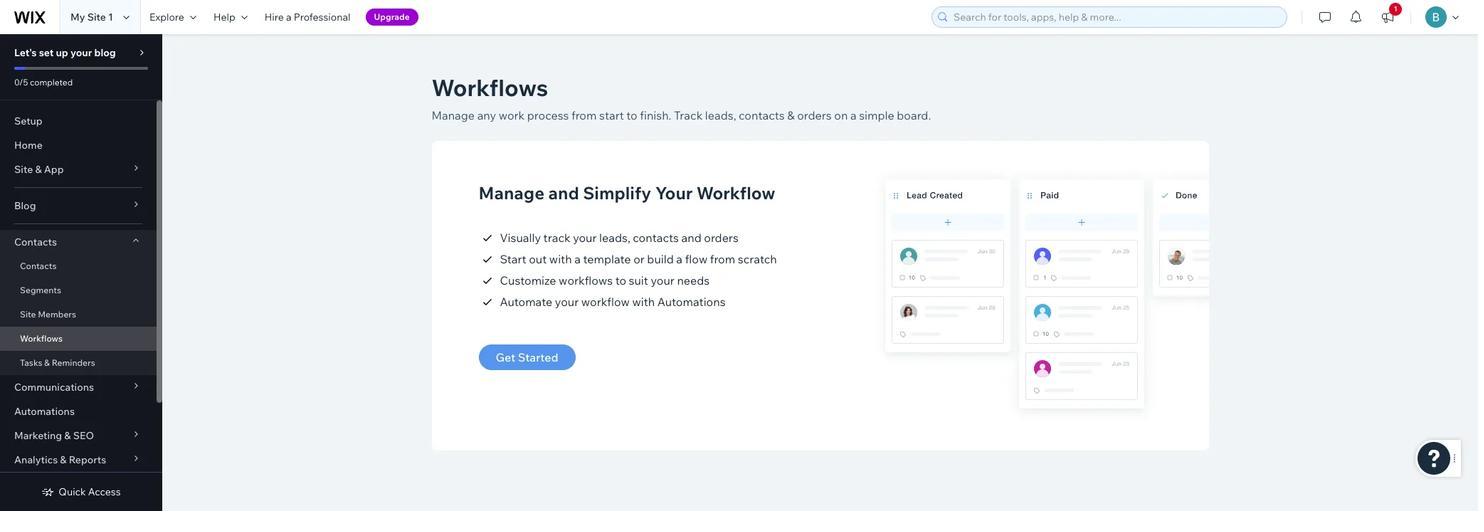 Task type: vqa. For each thing, say whether or not it's contained in the screenshot.
heading
no



Task type: describe. For each thing, give the bounding box(es) containing it.
1 vertical spatial from
[[710, 252, 736, 266]]

professional
[[294, 11, 351, 23]]

reminders
[[52, 357, 95, 368]]

& for app
[[35, 163, 42, 176]]

communications
[[14, 381, 94, 394]]

blog button
[[0, 194, 157, 218]]

site & app button
[[0, 157, 157, 182]]

your down the build at the left of the page
[[651, 273, 675, 288]]

contacts inside workflows manage any work process from start to finish. track leads, contacts & orders on a simple board.
[[739, 108, 785, 122]]

get started button
[[479, 345, 576, 370]]

visually track your leads, contacts and orders
[[500, 231, 739, 245]]

workflows
[[559, 273, 613, 288]]

contacts button
[[0, 230, 157, 254]]

site members link
[[0, 303, 157, 327]]

start
[[500, 252, 527, 266]]

track
[[544, 231, 571, 245]]

seo
[[73, 429, 94, 442]]

to inside workflows manage any work process from start to finish. track leads, contacts & orders on a simple board.
[[627, 108, 638, 122]]

get started
[[496, 350, 559, 364]]

help button
[[205, 0, 256, 34]]

set
[[39, 46, 54, 59]]

automations link
[[0, 399, 157, 424]]

home
[[14, 139, 43, 152]]

quick access
[[59, 486, 121, 498]]

started
[[518, 350, 559, 364]]

site for site members
[[20, 309, 36, 320]]

analytics
[[14, 453, 58, 466]]

let's
[[14, 46, 37, 59]]

your right track
[[573, 231, 597, 245]]

reports
[[69, 453, 106, 466]]

0 horizontal spatial 1
[[108, 11, 113, 23]]

0 horizontal spatial with
[[549, 252, 572, 266]]

your inside sidebar element
[[70, 46, 92, 59]]

workflows manage any work process from start to finish. track leads, contacts & orders on a simple board.
[[432, 73, 931, 122]]

automations inside sidebar element
[[14, 405, 75, 418]]

simple
[[859, 108, 895, 122]]

quick
[[59, 486, 86, 498]]

sidebar element
[[0, 34, 162, 511]]

analytics & reports
[[14, 453, 106, 466]]

access
[[88, 486, 121, 498]]

1 vertical spatial contacts
[[633, 231, 679, 245]]

up
[[56, 46, 68, 59]]

blog
[[14, 199, 36, 212]]

tasks & reminders
[[20, 357, 95, 368]]

board.
[[897, 108, 931, 122]]

upgrade
[[374, 11, 410, 22]]

out
[[529, 252, 547, 266]]

on
[[835, 108, 848, 122]]

finish.
[[640, 108, 672, 122]]

needs
[[677, 273, 710, 288]]

setup
[[14, 115, 43, 127]]

Search for tools, apps, help & more... field
[[950, 7, 1283, 27]]

contacts for contacts link
[[20, 261, 57, 271]]

site & app
[[14, 163, 64, 176]]

hire a professional link
[[256, 0, 359, 34]]

hire a professional
[[265, 11, 351, 23]]

automate
[[500, 295, 553, 309]]

manage and simplify your workflow
[[479, 182, 776, 204]]

visually
[[500, 231, 541, 245]]

site for site & app
[[14, 163, 33, 176]]

start
[[599, 108, 624, 122]]

1 vertical spatial orders
[[704, 231, 739, 245]]

get
[[496, 350, 516, 364]]

1 vertical spatial with
[[632, 295, 655, 309]]

my
[[70, 11, 85, 23]]

contacts for contacts dropdown button on the left of the page
[[14, 236, 57, 248]]

start out with a template or build a flow from scratch
[[500, 252, 777, 266]]

blog
[[94, 46, 116, 59]]

setup link
[[0, 109, 157, 133]]

a inside workflows manage any work process from start to finish. track leads, contacts & orders on a simple board.
[[851, 108, 857, 122]]

analytics & reports button
[[0, 448, 157, 472]]



Task type: locate. For each thing, give the bounding box(es) containing it.
to right start
[[627, 108, 638, 122]]

contacts link
[[0, 254, 157, 278]]

orders left on
[[797, 108, 832, 122]]

1 horizontal spatial workflows
[[432, 73, 548, 102]]

1 horizontal spatial orders
[[797, 108, 832, 122]]

your
[[70, 46, 92, 59], [573, 231, 597, 245], [651, 273, 675, 288], [555, 295, 579, 309]]

flow
[[685, 252, 708, 266]]

& inside the site & app popup button
[[35, 163, 42, 176]]

from right flow
[[710, 252, 736, 266]]

1 button
[[1373, 0, 1404, 34]]

segments
[[20, 285, 61, 295]]

your down workflows
[[555, 295, 579, 309]]

1 horizontal spatial leads,
[[705, 108, 736, 122]]

1 horizontal spatial contacts
[[739, 108, 785, 122]]

0 horizontal spatial manage
[[432, 108, 475, 122]]

build
[[647, 252, 674, 266]]

1 horizontal spatial and
[[682, 231, 702, 245]]

contacts up segments
[[20, 261, 57, 271]]

members
[[38, 309, 76, 320]]

&
[[788, 108, 795, 122], [35, 163, 42, 176], [44, 357, 50, 368], [64, 429, 71, 442], [60, 453, 67, 466]]

communications button
[[0, 375, 157, 399]]

tasks & reminders link
[[0, 351, 157, 375]]

0 vertical spatial and
[[549, 182, 579, 204]]

suit
[[629, 273, 648, 288]]

1 horizontal spatial manage
[[479, 182, 545, 204]]

workflow
[[697, 182, 776, 204]]

leads, inside workflows manage any work process from start to finish. track leads, contacts & orders on a simple board.
[[705, 108, 736, 122]]

to
[[627, 108, 638, 122], [616, 273, 626, 288]]

& inside analytics & reports popup button
[[60, 453, 67, 466]]

contacts
[[739, 108, 785, 122], [633, 231, 679, 245]]

workflow
[[581, 295, 630, 309]]

and up track
[[549, 182, 579, 204]]

1 horizontal spatial with
[[632, 295, 655, 309]]

1 vertical spatial automations
[[14, 405, 75, 418]]

1 vertical spatial workflows
[[20, 333, 63, 344]]

with
[[549, 252, 572, 266], [632, 295, 655, 309]]

to left suit
[[616, 273, 626, 288]]

workflows for workflows manage any work process from start to finish. track leads, contacts & orders on a simple board.
[[432, 73, 548, 102]]

leads,
[[705, 108, 736, 122], [599, 231, 631, 245]]

workflows for workflows
[[20, 333, 63, 344]]

0 vertical spatial automations
[[658, 295, 726, 309]]

0 vertical spatial leads,
[[705, 108, 736, 122]]

workflows
[[432, 73, 548, 102], [20, 333, 63, 344]]

1 vertical spatial site
[[14, 163, 33, 176]]

customize
[[500, 273, 556, 288]]

completed
[[30, 77, 73, 88]]

& left app
[[35, 163, 42, 176]]

0 horizontal spatial and
[[549, 182, 579, 204]]

your right up
[[70, 46, 92, 59]]

customize workflows to suit your needs
[[500, 273, 710, 288]]

contacts
[[14, 236, 57, 248], [20, 261, 57, 271]]

explore
[[149, 11, 184, 23]]

& left reports
[[60, 453, 67, 466]]

0 horizontal spatial from
[[572, 108, 597, 122]]

& inside tasks & reminders link
[[44, 357, 50, 368]]

workflows inside sidebar element
[[20, 333, 63, 344]]

template
[[583, 252, 631, 266]]

orders up flow
[[704, 231, 739, 245]]

leads, right the track
[[705, 108, 736, 122]]

marketing & seo
[[14, 429, 94, 442]]

help
[[213, 11, 235, 23]]

0/5 completed
[[14, 77, 73, 88]]

1 vertical spatial contacts
[[20, 261, 57, 271]]

leads, up template
[[599, 231, 631, 245]]

automations
[[658, 295, 726, 309], [14, 405, 75, 418]]

0 vertical spatial with
[[549, 252, 572, 266]]

0 horizontal spatial leads,
[[599, 231, 631, 245]]

& left on
[[788, 108, 795, 122]]

marketing & seo button
[[0, 424, 157, 448]]

manage
[[432, 108, 475, 122], [479, 182, 545, 204]]

& for reminders
[[44, 357, 50, 368]]

manage left any
[[432, 108, 475, 122]]

track
[[674, 108, 703, 122]]

0 vertical spatial orders
[[797, 108, 832, 122]]

any
[[477, 108, 496, 122]]

from
[[572, 108, 597, 122], [710, 252, 736, 266]]

tasks
[[20, 357, 42, 368]]

1
[[1394, 4, 1398, 14], [108, 11, 113, 23]]

and up flow
[[682, 231, 702, 245]]

home link
[[0, 133, 157, 157]]

1 horizontal spatial 1
[[1394, 4, 1398, 14]]

scratch
[[738, 252, 777, 266]]

upgrade button
[[366, 9, 418, 26]]

0/5
[[14, 77, 28, 88]]

1 horizontal spatial automations
[[658, 295, 726, 309]]

0 vertical spatial contacts
[[739, 108, 785, 122]]

& left seo
[[64, 429, 71, 442]]

1 inside the 1 button
[[1394, 4, 1398, 14]]

workflows down site members
[[20, 333, 63, 344]]

0 horizontal spatial contacts
[[633, 231, 679, 245]]

automations up marketing
[[14, 405, 75, 418]]

with down suit
[[632, 295, 655, 309]]

manage inside workflows manage any work process from start to finish. track leads, contacts & orders on a simple board.
[[432, 108, 475, 122]]

& for seo
[[64, 429, 71, 442]]

site
[[87, 11, 106, 23], [14, 163, 33, 176], [20, 309, 36, 320]]

& right tasks
[[44, 357, 50, 368]]

automate your workflow with automations
[[500, 295, 726, 309]]

my site 1
[[70, 11, 113, 23]]

marketing
[[14, 429, 62, 442]]

hire
[[265, 11, 284, 23]]

with down track
[[549, 252, 572, 266]]

simplify
[[583, 182, 652, 204]]

from left start
[[572, 108, 597, 122]]

0 vertical spatial workflows
[[432, 73, 548, 102]]

automations down needs
[[658, 295, 726, 309]]

process
[[527, 108, 569, 122]]

workflows inside workflows manage any work process from start to finish. track leads, contacts & orders on a simple board.
[[432, 73, 548, 102]]

from inside workflows manage any work process from start to finish. track leads, contacts & orders on a simple board.
[[572, 108, 597, 122]]

site down the home
[[14, 163, 33, 176]]

let's set up your blog
[[14, 46, 116, 59]]

a right on
[[851, 108, 857, 122]]

0 horizontal spatial orders
[[704, 231, 739, 245]]

0 vertical spatial to
[[627, 108, 638, 122]]

0 vertical spatial contacts
[[14, 236, 57, 248]]

site members
[[20, 309, 76, 320]]

site inside popup button
[[14, 163, 33, 176]]

workflows up any
[[432, 73, 548, 102]]

2 vertical spatial site
[[20, 309, 36, 320]]

and
[[549, 182, 579, 204], [682, 231, 702, 245]]

app
[[44, 163, 64, 176]]

0 horizontal spatial workflows
[[20, 333, 63, 344]]

contacts inside dropdown button
[[14, 236, 57, 248]]

& for reports
[[60, 453, 67, 466]]

1 vertical spatial manage
[[479, 182, 545, 204]]

0 vertical spatial site
[[87, 11, 106, 23]]

1 vertical spatial leads,
[[599, 231, 631, 245]]

or
[[634, 252, 645, 266]]

site right my
[[87, 11, 106, 23]]

manage up visually
[[479, 182, 545, 204]]

0 vertical spatial from
[[572, 108, 597, 122]]

workflows link
[[0, 327, 157, 351]]

0 vertical spatial manage
[[432, 108, 475, 122]]

a up workflows
[[575, 252, 581, 266]]

& inside marketing & seo popup button
[[64, 429, 71, 442]]

your
[[655, 182, 693, 204]]

quick access button
[[42, 486, 121, 498]]

orders inside workflows manage any work process from start to finish. track leads, contacts & orders on a simple board.
[[797, 108, 832, 122]]

contacts down blog
[[14, 236, 57, 248]]

& inside workflows manage any work process from start to finish. track leads, contacts & orders on a simple board.
[[788, 108, 795, 122]]

a right hire
[[286, 11, 292, 23]]

1 vertical spatial to
[[616, 273, 626, 288]]

a left flow
[[677, 252, 683, 266]]

site down segments
[[20, 309, 36, 320]]

1 horizontal spatial from
[[710, 252, 736, 266]]

1 vertical spatial and
[[682, 231, 702, 245]]

work
[[499, 108, 525, 122]]

segments link
[[0, 278, 157, 303]]

0 horizontal spatial automations
[[14, 405, 75, 418]]



